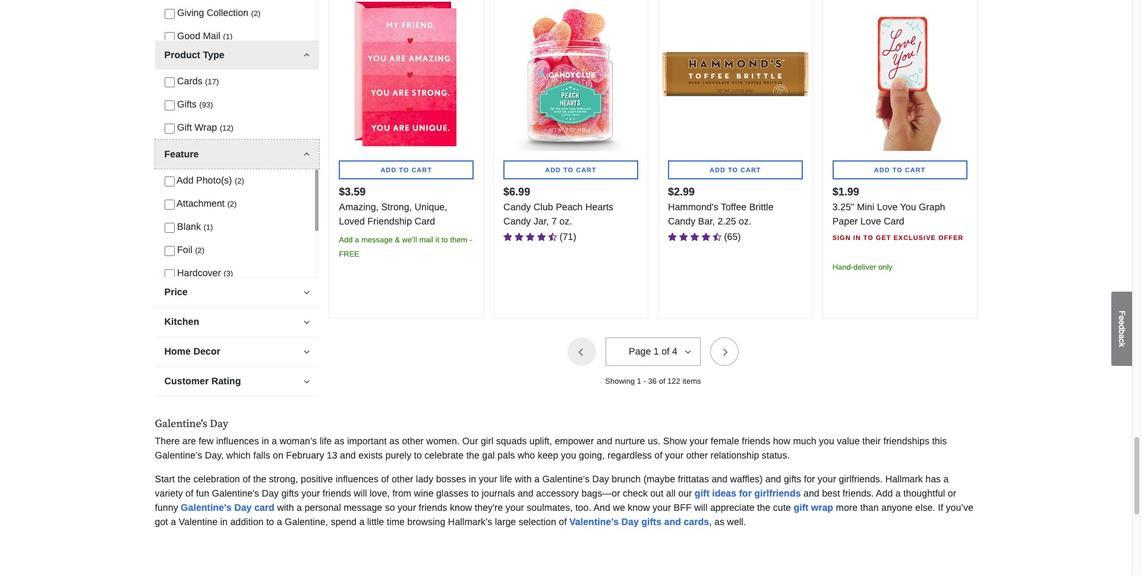 Task type: vqa. For each thing, say whether or not it's contained in the screenshot.
BY
no



Task type: locate. For each thing, give the bounding box(es) containing it.
2 article from the top
[[155, 140, 319, 355]]

3 angle down image from the top
[[304, 377, 310, 387]]

2 add to cart from the left
[[545, 167, 597, 174]]

(2) right photo(s)
[[235, 177, 244, 186]]

friends inside start the celebration of the strong, positive influences of other lady bosses in your life with a galentine's day brunch (maybe frittatas and waffles) and gifts for your girlfriends. hallmark has a variety of fun galentine's day gifts your friends will love, from wine glasses to journals and accessory bags—or check out all our
[[323, 488, 351, 499]]

feature
[[164, 150, 199, 160]]

0 vertical spatial influences
[[216, 436, 259, 446]]

add to cart up $1.99 3.25" mini love you graph paper love card
[[874, 167, 926, 174]]

love left you
[[877, 202, 898, 212]]

card up sign in to get exclusive offer
[[884, 216, 905, 227]]

2 vertical spatial friends
[[419, 503, 447, 513]]

know up valentine's day gifts and cards link
[[628, 503, 650, 513]]

1 horizontal spatial life
[[500, 474, 512, 484]]

f e e d b a c k button
[[1112, 292, 1132, 366]]

oz. right 7
[[560, 216, 572, 227]]

a inside and best friends. add a thoughtful or funny
[[896, 488, 901, 499]]

to inside the $2.99 article
[[728, 167, 738, 174]]

4 to from the left
[[893, 167, 903, 174]]

amazing, strong, unique, loved friendship card link
[[339, 200, 474, 229]]

life up the journals
[[500, 474, 512, 484]]

life
[[320, 436, 332, 446], [500, 474, 512, 484]]

article containing feature
[[155, 140, 319, 355]]

with down who on the bottom of the page
[[515, 474, 532, 484]]

$1.99 3.25" mini love you graph paper love card
[[833, 186, 945, 227]]

0 horizontal spatial will
[[354, 488, 367, 499]]

to inside more than anyone else. if you've got a valentine in addition to a galentine, spend a little time browsing hallmark's large selection of
[[266, 517, 274, 527]]

influences up which
[[216, 436, 259, 446]]

1 article from the top
[[155, 41, 319, 139]]

add inside $6.99 article
[[545, 167, 561, 174]]

showing
[[605, 377, 635, 386]]

day,
[[205, 450, 224, 460]]

has
[[926, 474, 941, 484]]

$6.99 candy club peach hearts candy jar, 7 oz.
[[504, 186, 614, 227]]

add to cart button
[[339, 161, 474, 180], [504, 161, 638, 180], [668, 161, 803, 180], [833, 161, 967, 180]]

0 horizontal spatial influences
[[216, 436, 259, 446]]

1 add to cart from the left
[[381, 167, 432, 174]]

Blank checkbox
[[164, 223, 174, 233]]

day up addition
[[234, 503, 252, 513]]

4 add to cart from the left
[[874, 167, 926, 174]]

gift wrap (12)
[[177, 123, 234, 133]]

Foil checkbox
[[164, 246, 174, 256]]

cart for $3.59
[[412, 167, 432, 174]]

cart inside $6.99 article
[[576, 167, 597, 174]]

gift ideas for girlfriends link
[[695, 488, 801, 499]]

to for $6.99
[[564, 167, 574, 174]]

price tab
[[155, 278, 319, 307]]

mini
[[857, 202, 875, 212]]

and
[[597, 436, 613, 446], [340, 450, 356, 460], [712, 474, 728, 484], [766, 474, 781, 484], [518, 488, 534, 499], [804, 488, 820, 499], [664, 517, 681, 527]]

2 angle down image from the top
[[304, 150, 310, 160]]

add inside 'add a message & we'll mail it to them - free'
[[339, 235, 353, 244]]

influences
[[216, 436, 259, 446], [336, 474, 379, 484]]

card
[[415, 216, 435, 227], [884, 216, 905, 227]]

0 horizontal spatial for
[[739, 488, 752, 499]]

to inside $1.99 article
[[893, 167, 903, 174]]

feature tab
[[155, 140, 319, 169]]

squads
[[496, 436, 527, 446]]

1 vertical spatial other
[[686, 450, 708, 460]]

hallmark
[[886, 474, 923, 484]]

add to cart button for $6.99
[[504, 161, 638, 180]]

1 horizontal spatial as
[[389, 436, 399, 446]]

influences inside galentine's day there are few influences in a woman's life as important as other women. our girl squads uplift, empower and nurture us. show your female friends how much you value their friendships this galentine's day, which falls on february 13 and exists purely to celebrate the gal pals who keep you going, regardless of your other relationship status.
[[216, 436, 259, 446]]

1 horizontal spatial friends
[[419, 503, 447, 513]]

add to cart button inside $6.99 article
[[504, 161, 638, 180]]

1 horizontal spatial oz.
[[739, 216, 752, 227]]

gift right cute
[[794, 503, 809, 513]]

1 horizontal spatial gift
[[794, 503, 809, 513]]

1 vertical spatial love
[[861, 216, 881, 227]]

friends.
[[843, 488, 874, 499]]

3.25" mini love you graph paper love card, image
[[823, 0, 977, 151], [823, 0, 977, 151]]

0 vertical spatial gift
[[695, 488, 710, 499]]

strong,
[[269, 474, 298, 484]]

offer
[[939, 234, 964, 241]]

falls
[[253, 450, 270, 460]]

gifts
[[177, 100, 197, 110]]

know down 'glasses'
[[450, 503, 472, 513]]

cards (17)
[[177, 76, 219, 87]]

add to cart up strong,
[[381, 167, 432, 174]]

you left value at the right
[[819, 436, 835, 446]]

product type
[[164, 50, 224, 60]]

0 vertical spatial with
[[515, 474, 532, 484]]

and inside and best friends. add a thoughtful or funny
[[804, 488, 820, 499]]

to inside start the celebration of the strong, positive influences of other lady bosses in your life with a galentine's day brunch (maybe frittatas and waffles) and gifts for your girlfriends. hallmark has a variety of fun galentine's day gifts your friends will love, from wine glasses to journals and accessory bags—or check out all our
[[471, 488, 479, 499]]

cards
[[177, 76, 202, 87]]

add to cart up toffee
[[710, 167, 761, 174]]

gifts down strong,
[[281, 488, 299, 499]]

to up toffee
[[728, 167, 738, 174]]

1 add to cart button from the left
[[339, 161, 474, 180]]

bar,
[[698, 216, 715, 227]]

0 vertical spatial -
[[470, 235, 472, 244]]

of inside region
[[659, 377, 665, 386]]

add to cart button for $3.59
[[339, 161, 474, 180]]

will up cards
[[694, 503, 708, 513]]

a left galentine,
[[277, 517, 282, 527]]

day inside galentine's day there are few influences in a woman's life as important as other women. our girl squads uplift, empower and nurture us. show your female friends how much you value their friendships this galentine's day, which falls on february 13 and exists purely to celebrate the gal pals who keep you going, regardless of your other relationship status.
[[210, 417, 228, 431]]

regardless
[[608, 450, 652, 460]]

0 horizontal spatial life
[[320, 436, 332, 446]]

of left fun
[[186, 488, 193, 499]]

ideas
[[712, 488, 737, 499]]

in inside $1.99 article
[[853, 234, 861, 241]]

galentine's
[[155, 450, 202, 460]]

a up the on
[[272, 436, 277, 446]]

1 card from the left
[[415, 216, 435, 227]]

angle down image for photo(s)
[[304, 150, 310, 160]]

4 cart from the left
[[905, 167, 926, 174]]

pals
[[498, 450, 515, 460]]

add to cart button up peach
[[504, 161, 638, 180]]

you
[[819, 436, 835, 446], [561, 450, 576, 460]]

1 horizontal spatial know
[[628, 503, 650, 513]]

section
[[155, 0, 319, 397]]

amazing,
[[339, 202, 379, 212]]

$6.99 article
[[493, 0, 648, 319]]

candy down $6.99
[[504, 202, 531, 212]]

a inside button
[[1118, 334, 1127, 339]]

1 to from the left
[[399, 167, 409, 174]]

cart inside the $2.99 article
[[741, 167, 761, 174]]

candy left jar,
[[504, 216, 531, 227]]

1 horizontal spatial influences
[[336, 474, 379, 484]]

1 vertical spatial you
[[561, 450, 576, 460]]

other up purely at the bottom left
[[402, 436, 424, 446]]

36
[[648, 377, 657, 386]]

life inside start the celebration of the strong, positive influences of other lady bosses in your life with a galentine's day brunch (maybe frittatas and waffles) and gifts for your girlfriends. hallmark has a variety of fun galentine's day gifts your friends will love, from wine glasses to journals and accessory bags—or check out all our
[[500, 474, 512, 484]]

exclusive
[[894, 234, 936, 241]]

as up 13 at bottom
[[334, 436, 344, 446]]

gifts (93)
[[177, 100, 213, 110]]

1 vertical spatial gift
[[794, 503, 809, 513]]

1 oz. from the left
[[560, 216, 572, 227]]

0 horizontal spatial oz.
[[560, 216, 572, 227]]

add to cart inside the $2.99 article
[[710, 167, 761, 174]]

angle down image inside home decor tab
[[304, 348, 310, 357]]

to inside $1.99 article
[[864, 234, 874, 241]]

0 horizontal spatial (1)
[[204, 223, 213, 232]]

customer rating tab
[[155, 367, 319, 396]]

unique,
[[415, 202, 447, 212]]

a inside 'add a message & we'll mail it to them - free'
[[355, 235, 359, 244]]

3 to from the left
[[728, 167, 738, 174]]

0 vertical spatial other
[[402, 436, 424, 446]]

1 horizontal spatial -
[[644, 377, 646, 386]]

gift down the frittatas
[[695, 488, 710, 499]]

the right start
[[178, 474, 191, 484]]

(65)
[[724, 232, 741, 242]]

(1) right blank
[[204, 223, 213, 232]]

fun
[[196, 488, 209, 499]]

$3.59 article
[[329, 0, 484, 319]]

e up d
[[1118, 316, 1127, 320]]

celebrate
[[425, 450, 464, 460]]

angle left image
[[578, 345, 583, 358]]

paper
[[833, 216, 858, 227]]

in up falls on the left bottom of page
[[262, 436, 269, 446]]

of down soulmates, at bottom
[[559, 517, 567, 527]]

friends up browsing
[[419, 503, 447, 513]]

1 vertical spatial angle down image
[[304, 348, 310, 357]]

in down galentine's day card link
[[220, 517, 228, 527]]

personal
[[305, 503, 341, 513]]

(2) right the collection
[[251, 9, 261, 18]]

girl
[[481, 436, 494, 446]]

0 horizontal spatial friends
[[323, 488, 351, 499]]

oz. inside $6.99 candy club peach hearts candy jar, 7 oz.
[[560, 216, 572, 227]]

0 horizontal spatial know
[[450, 503, 472, 513]]

0 vertical spatial will
[[354, 488, 367, 499]]

0 horizontal spatial gift
[[695, 488, 710, 499]]

club
[[534, 202, 553, 212]]

add to cart for $6.99
[[545, 167, 597, 174]]

influences up love, at the left bottom
[[336, 474, 379, 484]]

angle down image inside customer rating 'tab'
[[304, 377, 310, 387]]

of up love, at the left bottom
[[381, 474, 389, 484]]

thoughtful
[[904, 488, 945, 499]]

we'll
[[402, 235, 417, 244]]

0 vertical spatial angle down image
[[304, 318, 310, 327]]

0 vertical spatial for
[[804, 474, 815, 484]]

0 vertical spatial angle down image
[[304, 51, 310, 60]]

,
[[709, 517, 712, 527]]

1 vertical spatial influences
[[336, 474, 379, 484]]

girlfriends.
[[839, 474, 883, 484]]

your up the journals
[[479, 474, 497, 484]]

to right the it
[[442, 235, 448, 244]]

article
[[155, 41, 319, 139], [155, 140, 319, 355]]

cart up "brittle"
[[741, 167, 761, 174]]

to inside $6.99 article
[[564, 167, 574, 174]]

amazing, strong, unique, loved friendship card, image
[[330, 0, 483, 151], [330, 0, 483, 151]]

cart for $2.99
[[741, 167, 761, 174]]

product type tab
[[155, 41, 319, 70]]

candy down "hammond's"
[[668, 216, 696, 227]]

0 horizontal spatial gifts
[[281, 488, 299, 499]]

2 vertical spatial angle down image
[[304, 288, 310, 298]]

to up $3.59 amazing, strong, unique, loved friendship card
[[399, 167, 409, 174]]

c
[[1118, 339, 1127, 343]]

in right sign
[[853, 234, 861, 241]]

add to cart inside $1.99 article
[[874, 167, 926, 174]]

angle down image inside feature tab
[[304, 150, 310, 160]]

add to cart button inside the $2.99 article
[[668, 161, 803, 180]]

in right bosses
[[469, 474, 476, 484]]

1 vertical spatial angle down image
[[304, 150, 310, 160]]

to
[[399, 167, 409, 174], [564, 167, 574, 174], [728, 167, 738, 174], [893, 167, 903, 174]]

0 vertical spatial friends
[[742, 436, 771, 446]]

card down unique,
[[415, 216, 435, 227]]

day up the bags—or
[[592, 474, 609, 484]]

will left love, at the left bottom
[[354, 488, 367, 499]]

add to cart inside $3.59 article
[[381, 167, 432, 174]]

to up $1.99 3.25" mini love you graph paper love card
[[893, 167, 903, 174]]

- right 1
[[644, 377, 646, 386]]

a up k
[[1118, 334, 1127, 339]]

2 card from the left
[[884, 216, 905, 227]]

angle down image
[[304, 318, 310, 327], [304, 348, 310, 357], [304, 377, 310, 387]]

cart up the hearts
[[576, 167, 597, 174]]

0 horizontal spatial card
[[415, 216, 435, 227]]

valentine's day gifts and cards link
[[570, 517, 709, 527]]

1 know from the left
[[450, 503, 472, 513]]

0 vertical spatial gifts
[[784, 474, 801, 484]]

candy club peach hearts candy jar, 7 oz., image
[[494, 0, 648, 151]]

with right card
[[277, 503, 294, 513]]

1 horizontal spatial you
[[819, 436, 835, 446]]

angle down image
[[304, 51, 310, 60], [304, 150, 310, 160], [304, 288, 310, 298]]

day for galentine's day card with a personal message so your friends know they're your soulmates, too. and we know your bff will appreciate the cute gift wrap
[[234, 503, 252, 513]]

a right got
[[171, 517, 176, 527]]

to for $3.59
[[399, 167, 409, 174]]

1 cart from the left
[[412, 167, 432, 174]]

hardcover
[[177, 268, 221, 279]]

add to cart button for $1.99
[[833, 161, 967, 180]]

to inside $3.59 article
[[399, 167, 409, 174]]

of down us.
[[655, 450, 663, 460]]

influences inside start the celebration of the strong, positive influences of other lady bosses in your life with a galentine's day brunch (maybe frittatas and waffles) and gifts for your girlfriends. hallmark has a variety of fun galentine's day gifts your friends will love, from wine glasses to journals and accessory bags—or check out all our
[[336, 474, 379, 484]]

0 horizontal spatial with
[[277, 503, 294, 513]]

1 vertical spatial (1)
[[204, 223, 213, 232]]

add to cart inside $6.99 article
[[545, 167, 597, 174]]

strong,
[[381, 202, 412, 212]]

add to cart button inside $3.59 article
[[339, 161, 474, 180]]

1
[[637, 377, 641, 386]]

0 vertical spatial message
[[361, 235, 393, 244]]

of inside galentine's day there are few influences in a woman's life as important as other women. our girl squads uplift, empower and nurture us. show your female friends how much you value their friendships this galentine's day, which falls on february 13 and exists purely to celebrate the gal pals who keep you going, regardless of your other relationship status.
[[655, 450, 663, 460]]

day up few
[[210, 417, 228, 431]]

to left get
[[864, 234, 874, 241]]

1 angle down image from the top
[[304, 51, 310, 60]]

and up galentine's day card with a personal message so your friends know they're your soulmates, too. and we know your bff will appreciate the cute gift wrap at the bottom of the page
[[518, 488, 534, 499]]

to right purely at the bottom left
[[414, 450, 422, 460]]

a
[[355, 235, 359, 244], [1118, 334, 1127, 339], [272, 436, 277, 446], [534, 474, 540, 484], [944, 474, 949, 484], [896, 488, 901, 499], [297, 503, 302, 513], [171, 517, 176, 527], [277, 517, 282, 527], [359, 517, 365, 527]]

sign
[[833, 234, 851, 241]]

candy inside $2.99 hammond's toffee brittle candy bar, 2.25 oz.
[[668, 216, 696, 227]]

0 horizontal spatial -
[[470, 235, 472, 244]]

$1.99
[[833, 186, 859, 198]]

angle down image inside product type tab
[[304, 51, 310, 60]]

too.
[[576, 503, 591, 513]]

2 vertical spatial angle down image
[[304, 377, 310, 387]]

mail
[[203, 31, 220, 41]]

add up $2.99 hammond's toffee brittle candy bar, 2.25 oz.
[[710, 167, 726, 174]]

article containing product type
[[155, 41, 319, 139]]

2 vertical spatial other
[[392, 474, 413, 484]]

(1) right mail
[[223, 32, 233, 41]]

oz. right 2.25
[[739, 216, 752, 227]]

friends up status.
[[742, 436, 771, 446]]

0 vertical spatial life
[[320, 436, 332, 446]]

(2) inside giving collection (2)
[[251, 9, 261, 18]]

add inside and best friends. add a thoughtful or funny
[[876, 488, 893, 499]]

3 add to cart from the left
[[710, 167, 761, 174]]

decor
[[193, 347, 220, 357]]

a up "free"
[[355, 235, 359, 244]]

add up anyone
[[876, 488, 893, 499]]

(3)
[[224, 270, 233, 279]]

1 horizontal spatial card
[[884, 216, 905, 227]]

your
[[690, 436, 708, 446], [665, 450, 684, 460], [479, 474, 497, 484], [818, 474, 836, 484], [302, 488, 320, 499], [398, 503, 416, 513], [506, 503, 524, 513], [653, 503, 671, 513]]

positive
[[301, 474, 333, 484]]

with
[[515, 474, 532, 484], [277, 503, 294, 513]]

as up purely at the bottom left
[[389, 436, 399, 446]]

1 vertical spatial article
[[155, 140, 319, 355]]

2 horizontal spatial friends
[[742, 436, 771, 446]]

2 add to cart button from the left
[[504, 161, 638, 180]]

product type filters element
[[155, 70, 319, 139]]

1 angle down image from the top
[[304, 318, 310, 327]]

the
[[466, 450, 480, 460], [178, 474, 191, 484], [253, 474, 266, 484], [757, 503, 771, 513]]

exists
[[359, 450, 383, 460]]

add to cart button up toffee
[[668, 161, 803, 180]]

to up they're
[[471, 488, 479, 499]]

other up the frittatas
[[686, 450, 708, 460]]

which
[[226, 450, 251, 460]]

e up b
[[1118, 320, 1127, 325]]

3 cart from the left
[[741, 167, 761, 174]]

to
[[864, 234, 874, 241], [442, 235, 448, 244], [414, 450, 422, 460], [471, 488, 479, 499], [266, 517, 274, 527]]

0 vertical spatial article
[[155, 41, 319, 139]]

1 vertical spatial with
[[277, 503, 294, 513]]

2 cart from the left
[[576, 167, 597, 174]]

2 to from the left
[[564, 167, 574, 174]]

angle right image
[[723, 345, 728, 358]]

add to cart up peach
[[545, 167, 597, 174]]

little
[[367, 517, 384, 527]]

add up $6.99 candy club peach hearts candy jar, 7 oz.
[[545, 167, 561, 174]]

card inside $1.99 3.25" mini love you graph paper love card
[[884, 216, 905, 227]]

cart inside $1.99 article
[[905, 167, 926, 174]]

2 vertical spatial gifts
[[642, 517, 662, 527]]

more
[[836, 503, 858, 513]]

blank (1)
[[177, 222, 213, 232]]

angle down image for decor
[[304, 348, 310, 357]]

cart inside $3.59 article
[[412, 167, 432, 174]]

gal
[[482, 450, 495, 460]]

add right the add photo(s) checkbox
[[177, 176, 194, 186]]

0 vertical spatial love
[[877, 202, 898, 212]]

the down our
[[466, 450, 480, 460]]

(2) right foil
[[195, 246, 205, 255]]

1 horizontal spatial (1)
[[223, 32, 233, 41]]

gifts up girlfriends
[[784, 474, 801, 484]]

card inside $3.59 amazing, strong, unique, loved friendship card
[[415, 216, 435, 227]]

showing 1 - 36 of 122 items
[[605, 377, 701, 386]]

and up ideas
[[712, 474, 728, 484]]

13
[[327, 450, 337, 460]]

as right ,
[[715, 517, 725, 527]]

(1) inside the good mail (1)
[[223, 32, 233, 41]]

2 angle down image from the top
[[304, 348, 310, 357]]

1 vertical spatial friends
[[323, 488, 351, 499]]

will inside start the celebration of the strong, positive influences of other lady bosses in your life with a galentine's day brunch (maybe frittatas and waffles) and gifts for your girlfriends. hallmark has a variety of fun galentine's day gifts your friends will love, from wine glasses to journals and accessory bags—or check out all our
[[354, 488, 367, 499]]

message up little in the left of the page
[[344, 503, 382, 513]]

oz. inside $2.99 hammond's toffee brittle candy bar, 2.25 oz.
[[739, 216, 752, 227]]

for down "waffles)"
[[739, 488, 752, 499]]

a inside galentine's day there are few influences in a woman's life as important as other women. our girl squads uplift, empower and nurture us. show your female friends how much you value their friendships this galentine's day, which falls on february 13 and exists purely to celebrate the gal pals who keep you going, regardless of your other relationship status.
[[272, 436, 277, 446]]

more than anyone else. if you've got a valentine in addition to a galentine, spend a little time browsing hallmark's large selection of
[[155, 503, 974, 527]]

1 e from the top
[[1118, 316, 1127, 320]]

your down "show"
[[665, 450, 684, 460]]

wine
[[414, 488, 434, 499]]

1 vertical spatial for
[[739, 488, 752, 499]]

if
[[938, 503, 943, 513]]

hammond's
[[668, 202, 719, 212]]

cart up you
[[905, 167, 926, 174]]

region
[[329, 0, 978, 387]]

3 add to cart button from the left
[[668, 161, 803, 180]]

product
[[164, 50, 200, 60]]

tab list
[[155, 0, 319, 397]]

1 vertical spatial life
[[500, 474, 512, 484]]

galentine's up the are
[[155, 417, 207, 431]]

will
[[354, 488, 367, 499], [694, 503, 708, 513]]

the inside galentine's day there are few influences in a woman's life as important as other women. our girl squads uplift, empower and nurture us. show your female friends how much you value their friendships this galentine's day, which falls on february 13 and exists purely to celebrate the gal pals who keep you going, regardless of your other relationship status.
[[466, 450, 480, 460]]

for
[[804, 474, 815, 484], [739, 488, 752, 499]]

4 add to cart button from the left
[[833, 161, 967, 180]]

2 oz. from the left
[[739, 216, 752, 227]]

3 angle down image from the top
[[304, 288, 310, 298]]

$1.99 article
[[823, 0, 978, 319]]

1 horizontal spatial with
[[515, 474, 532, 484]]

add up $1.99 3.25" mini love you graph paper love card
[[874, 167, 890, 174]]

are
[[182, 436, 196, 446]]

to down card
[[266, 517, 274, 527]]

1 horizontal spatial for
[[804, 474, 815, 484]]

gifts
[[784, 474, 801, 484], [281, 488, 299, 499], [642, 517, 662, 527]]

glasses
[[436, 488, 469, 499]]

funny
[[155, 503, 178, 513]]

the left strong,
[[253, 474, 266, 484]]

to up peach
[[564, 167, 574, 174]]

add to cart for $2.99
[[710, 167, 761, 174]]

- right "them"
[[470, 235, 472, 244]]

add inside the $2.99 article
[[710, 167, 726, 174]]

add to cart button up strong,
[[339, 161, 474, 180]]

(2) down photo(s)
[[227, 200, 237, 209]]

1 vertical spatial will
[[694, 503, 708, 513]]

0 vertical spatial (1)
[[223, 32, 233, 41]]

angle down image for rating
[[304, 377, 310, 387]]

add to cart button inside $1.99 article
[[833, 161, 967, 180]]



Task type: describe. For each thing, give the bounding box(es) containing it.
galentine's up accessory
[[542, 474, 590, 484]]

0 vertical spatial you
[[819, 436, 835, 446]]

hammond's toffee brittle candy bar, 2.25 oz., image
[[659, 0, 812, 151]]

angle down image inside price tab
[[304, 288, 310, 298]]

galentine's day card link
[[181, 503, 274, 513]]

addition
[[230, 517, 264, 527]]

giving collection (2)
[[177, 8, 261, 18]]

of inside more than anyone else. if you've got a valentine in addition to a galentine, spend a little time browsing hallmark's large selection of
[[559, 517, 567, 527]]

in inside galentine's day there are few influences in a woman's life as important as other women. our girl squads uplift, empower and nurture us. show your female friends how much you value their friendships this galentine's day, which falls on february 13 and exists purely to celebrate the gal pals who keep you going, regardless of your other relationship status.
[[262, 436, 269, 446]]

accessory
[[536, 488, 579, 499]]

bff
[[674, 503, 692, 513]]

them
[[450, 235, 467, 244]]

check
[[623, 488, 648, 499]]

1 vertical spatial -
[[644, 377, 646, 386]]

1 vertical spatial gifts
[[281, 488, 299, 499]]

get
[[876, 234, 891, 241]]

hammond's toffee brittle candy bar, 2.25 oz. link
[[668, 200, 803, 229]]

soulmates,
[[527, 503, 573, 513]]

selection
[[519, 517, 556, 527]]

Gift Wrap checkbox
[[164, 124, 174, 134]]

free
[[339, 250, 360, 259]]

our
[[462, 436, 478, 446]]

in inside more than anyone else. if you've got a valentine in addition to a galentine, spend a little time browsing hallmark's large selection of
[[220, 517, 228, 527]]

this
[[932, 436, 947, 446]]

d
[[1118, 325, 1127, 329]]

out
[[650, 488, 664, 499]]

your down from
[[398, 503, 416, 513]]

bags—or
[[582, 488, 620, 499]]

else.
[[915, 503, 936, 513]]

galentine's up galentine's day card link
[[212, 488, 259, 499]]

7
[[552, 216, 557, 227]]

other inside start the celebration of the strong, positive influences of other lady bosses in your life with a galentine's day brunch (maybe frittatas and waffles) and gifts for your girlfriends. hallmark has a variety of fun galentine's day gifts your friends will love, from wine glasses to journals and accessory bags—or check out all our
[[392, 474, 413, 484]]

to for $2.99
[[728, 167, 738, 174]]

Cards checkbox
[[164, 77, 174, 87]]

home
[[164, 347, 191, 357]]

you've
[[946, 503, 974, 513]]

angle down image for (17)
[[304, 51, 310, 60]]

day up card
[[262, 488, 279, 499]]

to inside 'add a message & we'll mail it to them - free'
[[442, 235, 448, 244]]

galentine's inside galentine's day there are few influences in a woman's life as important as other women. our girl squads uplift, empower and nurture us. show your female friends how much you value their friendships this galentine's day, which falls on february 13 and exists purely to celebrate the gal pals who keep you going, regardless of your other relationship status.
[[155, 417, 207, 431]]

attachment (2)
[[177, 199, 237, 209]]

day for galentine's day there are few influences in a woman's life as important as other women. our girl squads uplift, empower and nurture us. show your female friends how much you value their friendships this galentine's day, which falls on february 13 and exists purely to celebrate the gal pals who keep you going, regardless of your other relationship status.
[[210, 417, 228, 431]]

for inside start the celebration of the strong, positive influences of other lady bosses in your life with a galentine's day brunch (maybe frittatas and waffles) and gifts for your girlfriends. hallmark has a variety of fun galentine's day gifts your friends will love, from wine glasses to journals and accessory bags—or check out all our
[[804, 474, 815, 484]]

add to cart for $3.59
[[381, 167, 432, 174]]

Hardcover checkbox
[[164, 269, 174, 279]]

good
[[177, 31, 200, 41]]

a left little in the left of the page
[[359, 517, 365, 527]]

add inside "feature filters" element
[[177, 176, 194, 186]]

card
[[254, 503, 274, 513]]

section containing giving collection
[[155, 0, 319, 397]]

2 e from the top
[[1118, 320, 1127, 325]]

day for valentine's day gifts and cards , as well.
[[622, 517, 639, 527]]

there
[[155, 436, 180, 446]]

your right "show"
[[690, 436, 708, 446]]

product list element
[[329, 0, 978, 319]]

&
[[395, 235, 400, 244]]

add up $3.59 amazing, strong, unique, loved friendship card
[[381, 167, 397, 174]]

to inside galentine's day there are few influences in a woman's life as important as other women. our girl squads uplift, empower and nurture us. show your female friends how much you value their friendships this galentine's day, which falls on february 13 and exists purely to celebrate the gal pals who keep you going, regardless of your other relationship status.
[[414, 450, 422, 460]]

with inside start the celebration of the strong, positive influences of other lady bosses in your life with a galentine's day brunch (maybe frittatas and waffles) and gifts for your girlfriends. hallmark has a variety of fun galentine's day gifts your friends will love, from wine glasses to journals and accessory bags—or check out all our
[[515, 474, 532, 484]]

galentine's day card with a personal message so your friends know they're your soulmates, too. and we know your bff will appreciate the cute gift wrap
[[181, 503, 834, 513]]

lady
[[416, 474, 433, 484]]

purely
[[386, 450, 411, 460]]

valentine's
[[570, 517, 619, 527]]

valentine's day gifts and cards , as well.
[[570, 517, 746, 527]]

2 horizontal spatial as
[[715, 517, 725, 527]]

a up accessory
[[534, 474, 540, 484]]

angle down image inside the kitchen tab
[[304, 318, 310, 327]]

brittle
[[749, 202, 774, 212]]

their
[[863, 436, 881, 446]]

and best friends. add a thoughtful or funny
[[155, 488, 957, 513]]

1 horizontal spatial will
[[694, 503, 708, 513]]

Attachment checkbox
[[164, 200, 174, 210]]

(2) inside add photo(s) (2)
[[235, 177, 244, 186]]

hearts
[[586, 202, 614, 212]]

on
[[273, 450, 284, 460]]

friends inside galentine's day there are few influences in a woman's life as important as other women. our girl squads uplift, empower and nurture us. show your female friends how much you value their friendships this galentine's day, which falls on february 13 and exists purely to celebrate the gal pals who keep you going, regardless of your other relationship status.
[[742, 436, 771, 446]]

add a message & we'll mail it to them - free
[[339, 235, 472, 259]]

1 horizontal spatial gifts
[[642, 517, 662, 527]]

who
[[518, 450, 535, 460]]

the left cute
[[757, 503, 771, 513]]

graph
[[919, 202, 945, 212]]

girlfriends
[[755, 488, 801, 499]]

hallmark's
[[448, 517, 492, 527]]

we
[[613, 503, 625, 513]]

galentine's day there are few influences in a woman's life as important as other women. our girl squads uplift, empower and nurture us. show your female friends how much you value their friendships this galentine's day, which falls on february 13 and exists purely to celebrate the gal pals who keep you going, regardless of your other relationship status.
[[155, 417, 947, 460]]

candy club peach hearts candy jar, 7 oz. link
[[504, 200, 638, 229]]

and up going,
[[597, 436, 613, 446]]

add to cart for $1.99
[[874, 167, 926, 174]]

kitchen tab
[[155, 308, 319, 337]]

they're
[[475, 503, 503, 513]]

Good Mail checkbox
[[164, 32, 174, 42]]

(2) inside 'attachment (2)'
[[227, 200, 237, 209]]

and
[[594, 503, 610, 513]]

in inside start the celebration of the strong, positive influences of other lady bosses in your life with a galentine's day brunch (maybe frittatas and waffles) and gifts for your girlfriends. hallmark has a variety of fun galentine's day gifts your friends will love, from wine glasses to journals and accessory bags—or check out all our
[[469, 474, 476, 484]]

home decor tab
[[155, 337, 319, 367]]

add inside $1.99 article
[[874, 167, 890, 174]]

photo(s)
[[196, 176, 232, 186]]

toffee
[[721, 202, 747, 212]]

got
[[155, 517, 168, 527]]

$6.99
[[504, 186, 530, 198]]

Giving Collection checkbox
[[164, 9, 174, 19]]

galentine's down fun
[[181, 503, 232, 513]]

message inside 'add a message & we'll mail it to them - free'
[[361, 235, 393, 244]]

0 horizontal spatial you
[[561, 450, 576, 460]]

cart for $1.99
[[905, 167, 926, 174]]

friendships
[[884, 436, 930, 446]]

galentine,
[[285, 517, 328, 527]]

2 horizontal spatial gifts
[[784, 474, 801, 484]]

cart for $6.99
[[576, 167, 597, 174]]

- inside 'add a message & we'll mail it to them - free'
[[470, 235, 472, 244]]

appreciate
[[710, 503, 755, 513]]

so
[[385, 503, 395, 513]]

2.25
[[718, 216, 736, 227]]

items
[[683, 377, 701, 386]]

a up galentine,
[[297, 503, 302, 513]]

variety
[[155, 488, 183, 499]]

valentine
[[179, 517, 218, 527]]

0 horizontal spatial as
[[334, 436, 344, 446]]

browsing
[[407, 517, 445, 527]]

giving
[[177, 8, 204, 18]]

region containing $3.59
[[329, 0, 978, 387]]

your down positive
[[302, 488, 320, 499]]

$3.59 amazing, strong, unique, loved friendship card
[[339, 186, 447, 227]]

3.25"
[[833, 202, 855, 212]]

mail
[[419, 235, 434, 244]]

than
[[860, 503, 879, 513]]

life inside galentine's day there are few influences in a woman's life as important as other women. our girl squads uplift, empower and nurture us. show your female friends how much you value their friendships this galentine's day, which falls on february 13 and exists purely to celebrate the gal pals who keep you going, regardless of your other relationship status.
[[320, 436, 332, 446]]

tab list containing giving collection
[[155, 0, 319, 397]]

of down which
[[243, 474, 251, 484]]

journals
[[482, 488, 515, 499]]

loved
[[339, 216, 365, 227]]

much
[[793, 436, 817, 446]]

add to cart button for $2.99
[[668, 161, 803, 180]]

to for $1.99
[[893, 167, 903, 174]]

important
[[347, 436, 387, 446]]

friendship
[[368, 216, 412, 227]]

and right 13 at bottom
[[340, 450, 356, 460]]

122
[[668, 377, 681, 386]]

feature filters element
[[155, 169, 315, 355]]

(1) inside blank (1)
[[204, 223, 213, 232]]

your up valentine's day gifts and cards , as well.
[[653, 503, 671, 513]]

and down bff
[[664, 517, 681, 527]]

(2) inside foil (2)
[[195, 246, 205, 255]]

collection filters element
[[155, 0, 315, 280]]

february
[[286, 450, 324, 460]]

Add Photo(s) checkbox
[[164, 176, 174, 187]]

Gifts checkbox
[[164, 100, 174, 110]]

a right has
[[944, 474, 949, 484]]

frittatas
[[678, 474, 709, 484]]

add photo(s) (2)
[[177, 176, 244, 186]]

your up large
[[506, 503, 524, 513]]

best
[[822, 488, 840, 499]]

jar,
[[534, 216, 549, 227]]

1 vertical spatial message
[[344, 503, 382, 513]]

your up best
[[818, 474, 836, 484]]

2 know from the left
[[628, 503, 650, 513]]

start
[[155, 474, 175, 484]]

$2.99 article
[[658, 0, 813, 319]]

and up girlfriends
[[766, 474, 781, 484]]



